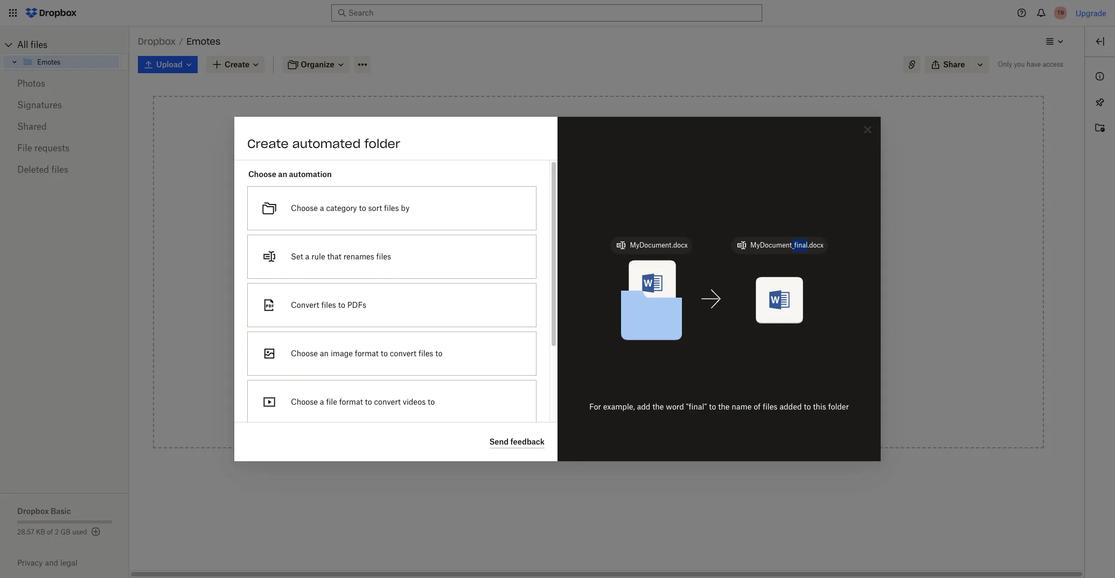 Task type: describe. For each thing, give the bounding box(es) containing it.
send feedback button
[[490, 436, 545, 449]]

choose for choose a category to sort files by
[[291, 204, 318, 213]]

legal
[[60, 559, 77, 568]]

request files
[[533, 357, 581, 366]]

format for image
[[355, 349, 379, 359]]

import from google drive
[[533, 327, 626, 336]]

convert
[[291, 301, 319, 310]]

request files button
[[509, 351, 689, 373]]

an for choose an image format to convert files to
[[320, 349, 329, 359]]

preview
[[755, 403, 783, 412]]

shared
[[17, 121, 47, 132]]

kb
[[36, 529, 45, 537]]

choose a file format to convert videos to
[[291, 398, 435, 407]]

an for choose an automation
[[278, 170, 287, 179]]

rule
[[312, 252, 325, 261]]

files up videos
[[419, 349, 434, 359]]

file requests
[[17, 143, 70, 154]]

this
[[562, 297, 575, 306]]

convert for videos
[[374, 398, 401, 407]]

basic
[[51, 507, 71, 516]]

an for select an automation on the left to preview it here.
[[654, 403, 663, 412]]

drop
[[553, 203, 571, 212]]

desktop
[[636, 297, 665, 306]]

have
[[1027, 60, 1042, 68]]

and for legal
[[45, 559, 58, 568]]

more
[[551, 269, 571, 278]]

access
[[533, 297, 560, 306]]

set
[[291, 252, 303, 261]]

automated
[[293, 136, 361, 151]]

all files
[[17, 39, 48, 50]]

google
[[579, 327, 605, 336]]

button
[[621, 215, 645, 224]]

of
[[47, 529, 53, 537]]

/
[[179, 37, 183, 46]]

choose an automation
[[249, 170, 332, 179]]

send
[[490, 437, 509, 447]]

here
[[590, 203, 607, 212]]

28.57 kb of 2 gb used
[[17, 529, 87, 537]]

format for file
[[339, 398, 363, 407]]

more ways to add content
[[551, 269, 647, 278]]

privacy and legal link
[[17, 559, 129, 568]]

create
[[247, 136, 289, 151]]

all
[[17, 39, 28, 50]]

renames
[[344, 252, 375, 261]]

open information panel image
[[1094, 70, 1107, 83]]

file requests link
[[17, 137, 112, 159]]

dropbox / emotes
[[138, 36, 221, 47]]

global header element
[[0, 0, 1116, 26]]

photos
[[17, 78, 45, 89]]

signatures link
[[17, 94, 112, 116]]

only you have access
[[999, 60, 1064, 68]]

'upload'
[[591, 215, 619, 224]]

ways
[[572, 269, 591, 278]]

used
[[72, 529, 87, 537]]

you
[[1015, 60, 1026, 68]]

sort
[[368, 204, 382, 213]]

convert files to pdfs
[[291, 301, 367, 310]]

videos
[[403, 398, 426, 407]]

left
[[732, 403, 744, 412]]

or
[[553, 215, 560, 224]]

1 horizontal spatial emotes
[[187, 36, 221, 47]]

to inside more ways to add content element
[[593, 269, 600, 278]]

select an automation on the left to preview it here.
[[630, 403, 810, 412]]

your
[[619, 297, 634, 306]]

create automated folder dialog
[[235, 117, 881, 526]]

choose for choose a file format to convert videos to
[[291, 398, 318, 407]]

automation for choose
[[289, 170, 332, 179]]

share for share and manage
[[533, 387, 555, 396]]

set a rule that renames files
[[291, 252, 391, 261]]

files left by
[[384, 204, 399, 213]]

files inside deleted files link
[[51, 164, 68, 175]]

choose for choose an automation
[[249, 170, 277, 179]]

to inside drop files here to upload, or use the 'upload' button
[[608, 203, 616, 212]]

content
[[618, 269, 647, 278]]

create automated folder
[[247, 136, 401, 151]]

files right renames
[[377, 252, 391, 261]]

deleted files link
[[17, 159, 112, 181]]

a for file
[[320, 398, 324, 407]]

shared link
[[17, 116, 112, 137]]



Task type: locate. For each thing, give the bounding box(es) containing it.
convert up videos
[[390, 349, 417, 359]]

1 vertical spatial emotes
[[37, 58, 60, 66]]

and left legal
[[45, 559, 58, 568]]

gb
[[61, 529, 71, 537]]

files inside the request files button
[[565, 357, 581, 366]]

files inside all files link
[[31, 39, 48, 50]]

share button
[[926, 56, 972, 73]]

on
[[708, 403, 717, 412]]

0 vertical spatial automation
[[289, 170, 332, 179]]

access this folder from your desktop
[[533, 297, 665, 306]]

open activity image
[[1094, 122, 1107, 135]]

the inside drop files here to upload, or use the 'upload' button
[[577, 215, 588, 224]]

the right use
[[577, 215, 588, 224]]

a for rule
[[305, 252, 310, 261]]

folder inside dialog
[[365, 136, 401, 151]]

open pinned items image
[[1094, 96, 1107, 109]]

0 horizontal spatial folder
[[365, 136, 401, 151]]

privacy
[[17, 559, 43, 568]]

dropbox for dropbox basic
[[17, 507, 49, 516]]

from
[[600, 297, 617, 306], [560, 327, 577, 336]]

and left manage
[[557, 387, 571, 396]]

emotes right the /
[[187, 36, 221, 47]]

here.
[[792, 403, 810, 412]]

folder for automated
[[365, 136, 401, 151]]

0 vertical spatial and
[[557, 387, 571, 396]]

1 vertical spatial folder
[[577, 297, 598, 306]]

choose an image format to convert files to
[[291, 349, 443, 359]]

access
[[1044, 60, 1064, 68]]

files right convert
[[322, 301, 336, 310]]

select
[[630, 403, 652, 412]]

convert for files
[[390, 349, 417, 359]]

all files link
[[17, 36, 129, 53]]

a left category
[[320, 204, 324, 213]]

emotes link
[[22, 56, 119, 68]]

automation down create automated folder
[[289, 170, 332, 179]]

only
[[999, 60, 1013, 68]]

folder inside more ways to add content element
[[577, 297, 598, 306]]

1 vertical spatial the
[[719, 403, 730, 412]]

from right import
[[560, 327, 577, 336]]

from left your
[[600, 297, 617, 306]]

emotes inside 'emotes' link
[[37, 58, 60, 66]]

pdfs
[[348, 301, 367, 310]]

the inside create automated folder dialog
[[719, 403, 730, 412]]

2
[[55, 529, 59, 537]]

format right the image
[[355, 349, 379, 359]]

it
[[785, 403, 790, 412]]

0 horizontal spatial automation
[[289, 170, 332, 179]]

0 horizontal spatial emotes
[[37, 58, 60, 66]]

files down the file requests link at the left top of the page
[[51, 164, 68, 175]]

0 horizontal spatial from
[[560, 327, 577, 336]]

share for share
[[944, 60, 966, 69]]

files
[[31, 39, 48, 50], [51, 164, 68, 175], [573, 203, 588, 212], [384, 204, 399, 213], [377, 252, 391, 261], [322, 301, 336, 310], [419, 349, 434, 359], [565, 357, 581, 366]]

an left the image
[[320, 349, 329, 359]]

more ways to add content element
[[507, 268, 691, 413]]

choose
[[249, 170, 277, 179], [291, 204, 318, 213], [291, 349, 318, 359], [291, 398, 318, 407]]

add
[[602, 269, 616, 278]]

choose for choose an image format to convert files to
[[291, 349, 318, 359]]

convert left videos
[[374, 398, 401, 407]]

choose left the image
[[291, 349, 318, 359]]

deleted
[[17, 164, 49, 175]]

share inside share and manage button
[[533, 387, 555, 396]]

1 horizontal spatial from
[[600, 297, 617, 306]]

and
[[557, 387, 571, 396], [45, 559, 58, 568]]

1 horizontal spatial and
[[557, 387, 571, 396]]

the
[[577, 215, 588, 224], [719, 403, 730, 412]]

the right on
[[719, 403, 730, 412]]

dropbox
[[138, 36, 176, 47], [17, 507, 49, 516]]

a
[[320, 204, 324, 213], [305, 252, 310, 261], [320, 398, 324, 407]]

choose left file
[[291, 398, 318, 407]]

dropbox link
[[138, 35, 176, 49]]

choose a category to sort files by
[[291, 204, 410, 213]]

files right the all
[[31, 39, 48, 50]]

share and manage
[[533, 387, 602, 396]]

share inside share button
[[944, 60, 966, 69]]

choose down choose an automation
[[291, 204, 318, 213]]

automation left on
[[665, 403, 706, 412]]

category
[[326, 204, 357, 213]]

dropbox up 28.57
[[17, 507, 49, 516]]

manage
[[572, 387, 602, 396]]

2 vertical spatial a
[[320, 398, 324, 407]]

an right select
[[654, 403, 663, 412]]

by
[[401, 204, 410, 213]]

and inside button
[[557, 387, 571, 396]]

28.57
[[17, 529, 34, 537]]

dropbox for dropbox / emotes
[[138, 36, 176, 47]]

dropbox basic
[[17, 507, 71, 516]]

0 horizontal spatial the
[[577, 215, 588, 224]]

all files tree
[[2, 36, 129, 71]]

upgrade link
[[1076, 8, 1107, 18]]

deleted files
[[17, 164, 68, 175]]

0 vertical spatial format
[[355, 349, 379, 359]]

photos link
[[17, 73, 112, 94]]

automation
[[289, 170, 332, 179], [665, 403, 706, 412]]

1 vertical spatial share
[[533, 387, 555, 396]]

an down create
[[278, 170, 287, 179]]

automation for select
[[665, 403, 706, 412]]

signatures
[[17, 100, 62, 111]]

convert
[[390, 349, 417, 359], [374, 398, 401, 407]]

1 horizontal spatial dropbox
[[138, 36, 176, 47]]

folder for this
[[577, 297, 598, 306]]

drive
[[607, 327, 626, 336]]

choose down create
[[249, 170, 277, 179]]

dropbox left the /
[[138, 36, 176, 47]]

0 vertical spatial the
[[577, 215, 588, 224]]

2 vertical spatial an
[[654, 403, 663, 412]]

share left the only
[[944, 60, 966, 69]]

import
[[533, 327, 558, 336]]

1 horizontal spatial an
[[320, 349, 329, 359]]

0 horizontal spatial share
[[533, 387, 555, 396]]

request
[[533, 357, 563, 366]]

1 horizontal spatial share
[[944, 60, 966, 69]]

0 vertical spatial dropbox
[[138, 36, 176, 47]]

that
[[327, 252, 342, 261]]

feedback
[[511, 437, 545, 447]]

0 vertical spatial from
[[600, 297, 617, 306]]

files right request
[[565, 357, 581, 366]]

format
[[355, 349, 379, 359], [339, 398, 363, 407]]

privacy and legal
[[17, 559, 77, 568]]

and for manage
[[557, 387, 571, 396]]

files inside drop files here to upload, or use the 'upload' button
[[573, 203, 588, 212]]

1 horizontal spatial automation
[[665, 403, 706, 412]]

1 vertical spatial a
[[305, 252, 310, 261]]

get more space image
[[89, 526, 102, 539]]

upgrade
[[1076, 8, 1107, 18]]

0 vertical spatial folder
[[365, 136, 401, 151]]

1 vertical spatial from
[[560, 327, 577, 336]]

0 horizontal spatial dropbox
[[17, 507, 49, 516]]

file
[[326, 398, 337, 407]]

emotes down all files
[[37, 58, 60, 66]]

2 horizontal spatial an
[[654, 403, 663, 412]]

send feedback
[[490, 437, 545, 447]]

0 vertical spatial emotes
[[187, 36, 221, 47]]

0 vertical spatial a
[[320, 204, 324, 213]]

1 horizontal spatial folder
[[577, 297, 598, 306]]

image
[[331, 349, 353, 359]]

1 vertical spatial format
[[339, 398, 363, 407]]

file
[[17, 143, 32, 154]]

0 vertical spatial an
[[278, 170, 287, 179]]

to
[[608, 203, 616, 212], [359, 204, 366, 213], [593, 269, 600, 278], [338, 301, 345, 310], [381, 349, 388, 359], [436, 349, 443, 359], [365, 398, 372, 407], [428, 398, 435, 407], [746, 403, 753, 412]]

0 vertical spatial share
[[944, 60, 966, 69]]

share
[[944, 60, 966, 69], [533, 387, 555, 396]]

1 vertical spatial automation
[[665, 403, 706, 412]]

0 horizontal spatial an
[[278, 170, 287, 179]]

1 vertical spatial and
[[45, 559, 58, 568]]

share down request
[[533, 387, 555, 396]]

open details pane image
[[1094, 35, 1107, 48]]

upload,
[[618, 203, 645, 212]]

use
[[562, 215, 575, 224]]

a left file
[[320, 398, 324, 407]]

1 vertical spatial convert
[[374, 398, 401, 407]]

a for category
[[320, 204, 324, 213]]

format right file
[[339, 398, 363, 407]]

1 vertical spatial an
[[320, 349, 329, 359]]

dropbox logo - go to the homepage image
[[22, 4, 80, 22]]

a right "set"
[[305, 252, 310, 261]]

drop files here to upload, or use the 'upload' button
[[553, 203, 645, 224]]

share and manage button
[[509, 381, 689, 403]]

1 horizontal spatial the
[[719, 403, 730, 412]]

emotes
[[187, 36, 221, 47], [37, 58, 60, 66]]

0 horizontal spatial and
[[45, 559, 58, 568]]

requests
[[34, 143, 70, 154]]

0 vertical spatial convert
[[390, 349, 417, 359]]

1 vertical spatial dropbox
[[17, 507, 49, 516]]

files up use
[[573, 203, 588, 212]]



Task type: vqa. For each thing, say whether or not it's contained in the screenshot.
Choose a file format to convert videos to
yes



